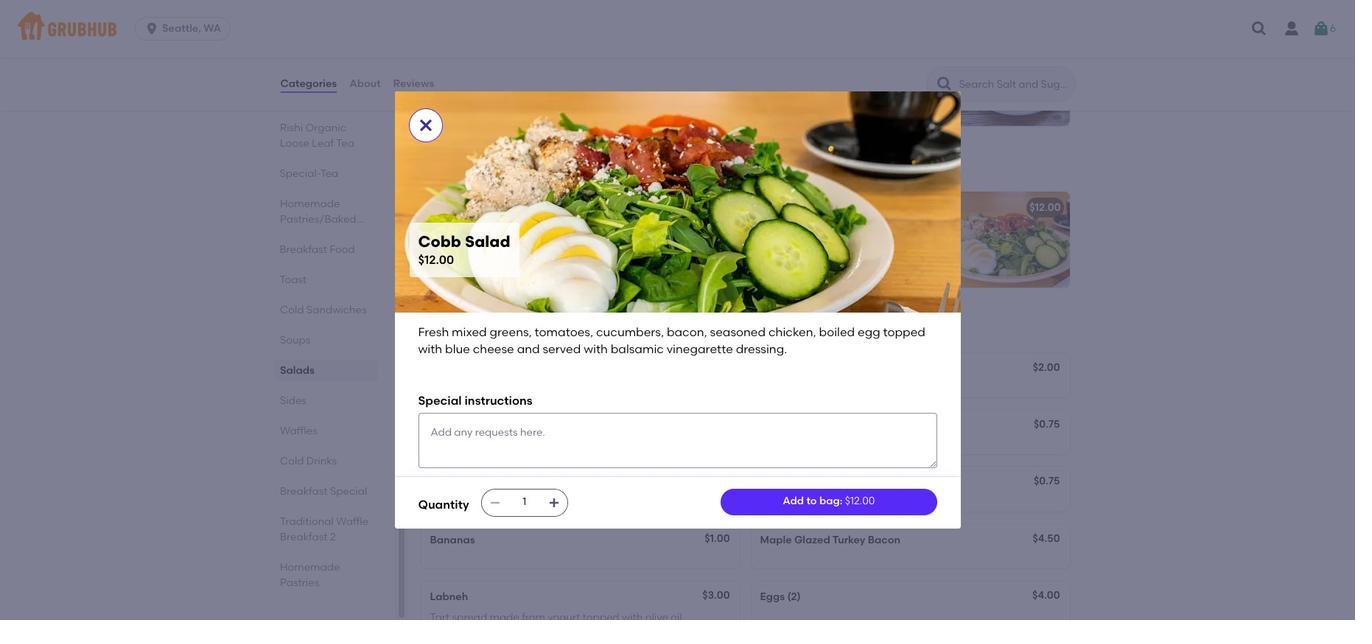 Task type: vqa. For each thing, say whether or not it's contained in the screenshot.
top "seasoned"
yes



Task type: locate. For each thing, give the bounding box(es) containing it.
$1.00 down $1.25
[[705, 532, 730, 545]]

$6.50 +
[[699, 38, 733, 51], [1031, 40, 1064, 52]]

$1.25
[[706, 475, 730, 488]]

cucumbers, inside fresh greens, craisins, mixed nuts, cucumbers, tomatoes, onions, calamata olives & goat cheese serviced with balsamic vinegarette dressing.
[[601, 222, 660, 234]]

chicken,
[[760, 252, 802, 264], [769, 325, 817, 339]]

0 vertical spatial cold
[[280, 304, 304, 316]]

tomato
[[471, 60, 508, 73]]

Input item quantity number field
[[508, 489, 541, 516]]

0 vertical spatial vinegarette
[[479, 252, 537, 264]]

1 vertical spatial bacon,
[[667, 325, 708, 339]]

breakfast inside "homemade pastries/baked goods breakfast food"
[[280, 243, 327, 256]]

1 vertical spatial egg
[[858, 325, 881, 339]]

0 vertical spatial cobb
[[760, 201, 789, 214]]

1 vertical spatial special
[[330, 485, 367, 498]]

0 horizontal spatial soup
[[471, 40, 497, 52]]

soup
[[471, 40, 497, 52], [791, 40, 816, 52]]

dressing.
[[539, 252, 584, 264], [821, 282, 865, 294], [736, 342, 787, 356]]

special instructions
[[418, 394, 533, 408]]

1 breakfast from the top
[[280, 243, 327, 256]]

balsamic inside fresh greens, craisins, mixed nuts, cucumbers, tomatoes, onions, calamata olives & goat cheese serviced with balsamic vinegarette dressing.
[[430, 252, 476, 264]]

1 horizontal spatial cheese
[[587, 237, 623, 249]]

0 vertical spatial $1.00
[[705, 418, 730, 431]]

1 horizontal spatial salads
[[418, 157, 472, 175]]

whipped cream
[[760, 476, 844, 489]]

maple glazed turkey bacon
[[760, 533, 901, 546]]

2 vertical spatial vinegarette
[[667, 342, 733, 356]]

3 breakfast from the top
[[280, 531, 327, 543]]

0 horizontal spatial tomatoes,
[[535, 325, 594, 339]]

2 cold from the top
[[280, 455, 304, 467]]

1 vertical spatial breakfast
[[280, 485, 327, 498]]

0 horizontal spatial special
[[330, 485, 367, 498]]

breakfast down traditional
[[280, 531, 327, 543]]

spices
[[561, 60, 592, 73], [814, 75, 845, 88]]

2 vertical spatial dressing.
[[736, 342, 787, 356]]

wa
[[204, 22, 221, 35]]

lentil soup
[[760, 40, 816, 52]]

2 horizontal spatial balsamic
[[880, 267, 927, 279]]

pastries
[[280, 577, 319, 589]]

salad
[[464, 201, 494, 214], [791, 201, 821, 214], [465, 232, 511, 251]]

1 horizontal spatial soup
[[791, 40, 816, 52]]

svg image right svg image
[[1313, 20, 1331, 38]]

homemade up pastries
[[280, 561, 340, 574]]

tea inside rishi organic loose leaf tea
[[336, 137, 354, 150]]

special
[[418, 394, 462, 408], [330, 485, 367, 498]]

1 horizontal spatial tomatoes,
[[662, 222, 713, 234]]

cobb right $10.00
[[760, 201, 789, 214]]

with inside fresh greens, craisins, mixed nuts, cucumbers, tomatoes, onions, calamata olives & goat cheese serviced with balsamic vinegarette dressing.
[[670, 237, 691, 249]]

+
[[727, 38, 733, 51], [1058, 40, 1064, 52]]

tea right leaf
[[336, 137, 354, 150]]

0 horizontal spatial dressing.
[[539, 252, 584, 264]]

2 horizontal spatial $12.00
[[1030, 201, 1061, 214]]

syrup
[[430, 419, 459, 432]]

mixed down cobb salad
[[790, 222, 820, 234]]

homemade inside "homemade pastries/baked goods breakfast food"
[[280, 198, 340, 210]]

1 vertical spatial homemade
[[280, 561, 340, 574]]

$1.00 up $1.25
[[705, 418, 730, 431]]

main navigation navigation
[[0, 0, 1356, 58]]

sides
[[418, 318, 460, 337], [280, 394, 306, 407]]

boiled
[[804, 252, 836, 264], [819, 325, 855, 339]]

1 horizontal spatial vinegarette
[[667, 342, 733, 356]]

1 $1.00 from the top
[[705, 418, 730, 431]]

and down sauteed
[[792, 75, 812, 88]]

$12.00
[[1030, 201, 1061, 214], [418, 253, 454, 267], [845, 495, 875, 508]]

1 vertical spatial vinegarette
[[760, 282, 818, 294]]

Special instructions text field
[[418, 413, 937, 468]]

homemade pastries/baked goods breakfast food
[[280, 198, 356, 256]]

and left cream
[[594, 60, 614, 73]]

bacon,
[[822, 237, 857, 249], [667, 325, 708, 339]]

special up waffle
[[330, 485, 367, 498]]

0 vertical spatial $0.75
[[1034, 418, 1061, 431]]

cheese
[[587, 237, 623, 249], [760, 267, 796, 279], [473, 342, 514, 356]]

0 vertical spatial dressing.
[[539, 252, 584, 264]]

cheese down nuts,
[[587, 237, 623, 249]]

1 vertical spatial cobb
[[418, 232, 461, 251]]

1 horizontal spatial mixed
[[541, 222, 572, 234]]

$6.50 left lentil
[[699, 38, 727, 51]]

tea
[[336, 137, 354, 150], [320, 167, 339, 180]]

0 horizontal spatial mixed
[[452, 325, 487, 339]]

instructions
[[465, 394, 533, 408]]

cheese down cobb salad
[[760, 267, 796, 279]]

$0.75
[[1034, 418, 1061, 431], [1034, 475, 1061, 488]]

0 vertical spatial bacon,
[[822, 237, 857, 249]]

fresh inside fresh greens, craisins, mixed nuts, cucumbers, tomatoes, onions, calamata olives & goat cheese serviced with balsamic vinegarette dressing.
[[430, 222, 457, 234]]

maple
[[760, 533, 792, 546]]

and
[[594, 60, 614, 73], [792, 75, 812, 88], [799, 267, 819, 279], [517, 342, 540, 356]]

1 horizontal spatial bacon,
[[822, 237, 857, 249]]

$12.00 inside 'cobb salad $12.00'
[[418, 253, 454, 267]]

whipped
[[760, 476, 807, 489]]

seattle, wa
[[162, 22, 221, 35]]

breakfast up traditional
[[280, 485, 327, 498]]

1 horizontal spatial $6.50 +
[[1031, 40, 1064, 52]]

$6.50 + up the search salt and sugar cafe and bakery search box in the top of the page
[[1031, 40, 1064, 52]]

spices down veggies,
[[814, 75, 845, 88]]

soup up tomato
[[471, 40, 497, 52]]

$0.75 up $4.50
[[1034, 475, 1061, 488]]

0 vertical spatial egg
[[838, 252, 858, 264]]

2 horizontal spatial cheese
[[760, 267, 796, 279]]

to
[[807, 495, 817, 508]]

0 horizontal spatial balsamic
[[430, 252, 476, 264]]

1 horizontal spatial cobb
[[760, 201, 789, 214]]

loose
[[280, 137, 309, 150]]

svg image down reviews 'button' in the top left of the page
[[417, 117, 435, 134]]

tomatoes, inside fresh greens, craisins, mixed nuts, cucumbers, tomatoes, onions, calamata olives & goat cheese serviced with balsamic vinegarette dressing.
[[662, 222, 713, 234]]

$1.00 for $0.75
[[705, 418, 730, 431]]

1 vertical spatial served
[[543, 342, 581, 356]]

0 horizontal spatial spices
[[561, 60, 592, 73]]

2 horizontal spatial dressing.
[[821, 282, 865, 294]]

$0.75 for whipped cream
[[1034, 475, 1061, 488]]

cobb down house on the top of the page
[[418, 232, 461, 251]]

0 vertical spatial tea
[[336, 137, 354, 150]]

$2.00
[[1033, 361, 1061, 374]]

2 soup from the left
[[791, 40, 816, 52]]

butter
[[760, 419, 792, 432]]

1 horizontal spatial spices
[[814, 75, 845, 88]]

0 vertical spatial special
[[418, 394, 462, 408]]

soup right lentil
[[791, 40, 816, 52]]

0 vertical spatial sides
[[418, 318, 460, 337]]

salads down soups
[[280, 364, 314, 377]]

serviced
[[625, 237, 667, 249]]

​chunky tomato soup with spices and cream
[[430, 60, 650, 73]]

cheese up instructions
[[473, 342, 514, 356]]

1 vertical spatial $12.00
[[418, 253, 454, 267]]

$0.75 down $2.00
[[1034, 418, 1061, 431]]

cold left drinks
[[280, 455, 304, 467]]

0 horizontal spatial salads
[[280, 364, 314, 377]]

0 vertical spatial spices
[[561, 60, 592, 73]]

0 vertical spatial cheese
[[587, 237, 623, 249]]

celery,
[[889, 60, 922, 73]]

0 horizontal spatial sides
[[280, 394, 306, 407]]

$6.50 up the search salt and sugar cafe and bakery search box in the top of the page
[[1031, 40, 1058, 52]]

cold
[[280, 304, 304, 316], [280, 455, 304, 467]]

2 $0.75 from the top
[[1034, 475, 1061, 488]]

svg image
[[1313, 20, 1331, 38], [145, 21, 159, 36], [417, 117, 435, 134], [489, 497, 501, 508], [548, 497, 560, 508]]

and up instructions
[[517, 342, 540, 356]]

homemade up pastries/baked
[[280, 198, 340, 210]]

mixed up &
[[541, 222, 572, 234]]

tomatoes,
[[662, 222, 713, 234], [862, 222, 913, 234], [535, 325, 594, 339]]

0 vertical spatial breakfast
[[280, 243, 327, 256]]

1 vertical spatial spices
[[814, 75, 845, 88]]

salads up house on the top of the page
[[418, 157, 472, 175]]

spices right soup
[[561, 60, 592, 73]]

with
[[537, 60, 558, 73], [670, 237, 691, 249], [899, 252, 920, 264], [857, 267, 878, 279], [418, 342, 442, 356], [584, 342, 608, 356]]

0 horizontal spatial served
[[543, 342, 581, 356]]

cold for cold drinks
[[280, 455, 304, 467]]

cold down toast
[[280, 304, 304, 316]]

breakfast inside traditional waffle breakfast 2
[[280, 531, 327, 543]]

1 horizontal spatial seasoned
[[860, 237, 908, 249]]

1 vertical spatial $0.75
[[1034, 475, 1061, 488]]

0 horizontal spatial vinegarette
[[479, 252, 537, 264]]

onions,
[[430, 237, 466, 249]]

1 vertical spatial dressing.
[[821, 282, 865, 294]]

cobb inside 'cobb salad $12.00'
[[418, 232, 461, 251]]

special up syrup
[[418, 394, 462, 408]]

salad inside 'cobb salad $12.00'
[[465, 232, 511, 251]]

svg image left seattle,
[[145, 21, 159, 36]]

6 button
[[1313, 15, 1337, 42]]

fresh greens, craisins, mixed nuts, cucumbers, tomatoes, onions, calamata olives & goat cheese serviced with balsamic vinegarette dressing.
[[430, 222, 713, 264]]

1 horizontal spatial blue
[[923, 252, 945, 264]]

traditional waffle breakfast 2
[[280, 515, 368, 543]]

0 horizontal spatial seasoned
[[710, 325, 766, 339]]

veggies,
[[805, 60, 846, 73]]

seasoned
[[860, 237, 908, 249], [710, 325, 766, 339]]

0 vertical spatial balsamic
[[430, 252, 476, 264]]

1 soup from the left
[[471, 40, 497, 52]]

cobb for cobb salad
[[760, 201, 789, 214]]

$6.50
[[699, 38, 727, 51], [1031, 40, 1058, 52]]

and down cobb salad
[[799, 267, 819, 279]]

1 horizontal spatial special
[[418, 394, 462, 408]]

mixed up 'special instructions'
[[452, 325, 487, 339]]

breakfast down goods
[[280, 243, 327, 256]]

2 vertical spatial breakfast
[[280, 531, 327, 543]]

calamata
[[468, 237, 518, 249]]

1 vertical spatial cold
[[280, 455, 304, 467]]

$1.00
[[705, 418, 730, 431], [705, 532, 730, 545]]

cobb salad image
[[960, 191, 1070, 287]]

1 cold from the top
[[280, 304, 304, 316]]

+ up the search salt and sugar cafe and bakery search box in the top of the page
[[1058, 40, 1064, 52]]

cucumbers,
[[601, 222, 660, 234], [760, 237, 820, 249], [596, 325, 664, 339]]

$6.50 + left lentil
[[699, 38, 733, 51]]

topped
[[860, 252, 897, 264], [884, 325, 926, 339]]

2 vertical spatial $12.00
[[845, 495, 875, 508]]

food
[[330, 243, 355, 256]]

egg
[[838, 252, 858, 264], [858, 325, 881, 339]]

salad for house salad
[[464, 201, 494, 214]]

sandwiches
[[306, 304, 367, 316]]

1 vertical spatial $1.00
[[705, 532, 730, 545]]

2 vertical spatial cheese
[[473, 342, 514, 356]]

0 vertical spatial homemade
[[280, 198, 340, 210]]

seattle, wa button
[[135, 17, 237, 41]]

carrots,
[[849, 60, 887, 73]]

eggs
[[760, 590, 785, 603]]

2 vertical spatial cucumbers,
[[596, 325, 664, 339]]

0 vertical spatial blue
[[923, 252, 945, 264]]

0 horizontal spatial cheese
[[473, 342, 514, 356]]

0 horizontal spatial $6.50 +
[[699, 38, 733, 51]]

1 horizontal spatial egg
[[858, 325, 881, 339]]

2 breakfast from the top
[[280, 485, 327, 498]]

mixed
[[541, 222, 572, 234], [790, 222, 820, 234], [452, 325, 487, 339]]

0 horizontal spatial blue
[[445, 342, 470, 356]]

salads
[[418, 157, 472, 175], [280, 364, 314, 377]]

0 vertical spatial cucumbers,
[[601, 222, 660, 234]]

2 homemade from the top
[[280, 561, 340, 574]]

2 $1.00 from the top
[[705, 532, 730, 545]]

(2)
[[788, 590, 801, 603]]

0 horizontal spatial cobb
[[418, 232, 461, 251]]

0 vertical spatial chicken,
[[760, 252, 802, 264]]

blue
[[923, 252, 945, 264], [445, 342, 470, 356]]

1 $0.75 from the top
[[1034, 418, 1061, 431]]

bananas
[[430, 533, 475, 546]]

homemade pastries
[[280, 561, 340, 589]]

1 vertical spatial cheese
[[760, 267, 796, 279]]

toast
[[280, 274, 307, 286]]

+ left lentil
[[727, 38, 733, 51]]

mixed inside fresh greens, craisins, mixed nuts, cucumbers, tomatoes, onions, calamata olives & goat cheese serviced with balsamic vinegarette dressing.
[[541, 222, 572, 234]]

tea down leaf
[[320, 167, 339, 180]]

0 horizontal spatial $12.00
[[418, 253, 454, 267]]

0 vertical spatial fresh mixed greens, tomatoes, cucumbers, bacon, seasoned chicken, boiled egg topped with blue cheese and served with balsamic vinegarette dressing.
[[760, 222, 945, 294]]

1 homemade from the top
[[280, 198, 340, 210]]



Task type: describe. For each thing, give the bounding box(es) containing it.
0 vertical spatial topped
[[860, 252, 897, 264]]

turkey
[[833, 533, 866, 546]]

soup for tomato soup
[[471, 40, 497, 52]]

lentil
[[760, 40, 788, 52]]

1 vertical spatial salads
[[280, 364, 314, 377]]

1 vertical spatial blue
[[445, 342, 470, 356]]

salad for cobb salad
[[791, 201, 821, 214]]

$0.75 for butter
[[1034, 418, 1061, 431]]

1 vertical spatial tea
[[320, 167, 339, 180]]

2 horizontal spatial tomatoes,
[[862, 222, 913, 234]]

1 vertical spatial fresh mixed greens, tomatoes, cucumbers, bacon, seasoned chicken, boiled egg topped with blue cheese and served with balsamic vinegarette dressing.
[[418, 325, 929, 356]]

waffle
[[336, 515, 368, 528]]

6
[[1331, 22, 1337, 35]]

1 vertical spatial balsamic
[[880, 267, 927, 279]]

labneh
[[430, 590, 468, 603]]

drinks
[[306, 455, 337, 467]]

1 horizontal spatial $6.50
[[1031, 40, 1058, 52]]

craisins,
[[499, 222, 539, 234]]

cobb for cobb salad $12.00
[[418, 232, 461, 251]]

waffles
[[280, 425, 317, 437]]

2 horizontal spatial mixed
[[790, 222, 820, 234]]

homemade for pastries/baked
[[280, 198, 340, 210]]

svg image
[[1251, 20, 1269, 38]]

svg image right input item quantity number field
[[548, 497, 560, 508]]

traditional
[[280, 515, 333, 528]]

salad for cobb salad $12.00
[[465, 232, 511, 251]]

pastries/baked
[[280, 213, 356, 226]]

$4.00
[[1033, 589, 1061, 602]]

sauteed
[[760, 60, 803, 73]]

$4.50
[[1033, 532, 1061, 545]]

cold sandwiches
[[280, 304, 367, 316]]

0 horizontal spatial $6.50
[[699, 38, 727, 51]]

$1.00 for $4.50
[[705, 532, 730, 545]]

lentils
[[760, 75, 789, 88]]

special-
[[280, 167, 320, 180]]

rishi
[[280, 122, 303, 134]]

svg image left input item quantity number field
[[489, 497, 501, 508]]

Search Salt and Sugar Cafe and Bakery search field
[[958, 77, 1071, 91]]

tomato soup
[[430, 40, 497, 52]]

about
[[350, 77, 381, 90]]

$3.00
[[703, 589, 730, 602]]

fresh for cobb
[[760, 222, 787, 234]]

bacon
[[868, 533, 901, 546]]

1 vertical spatial boiled
[[819, 325, 855, 339]]

1 vertical spatial seasoned
[[710, 325, 766, 339]]

goods
[[280, 229, 313, 241]]

soup
[[510, 60, 535, 73]]

tomato
[[430, 40, 469, 52]]

about button
[[349, 58, 382, 111]]

reviews
[[393, 77, 434, 90]]

2 horizontal spatial vinegarette
[[760, 282, 818, 294]]

fresh for house
[[430, 222, 457, 234]]

house
[[430, 201, 462, 214]]

1 horizontal spatial $12.00
[[845, 495, 875, 508]]

soups
[[280, 334, 310, 346]]

breakfast special
[[280, 485, 367, 498]]

1 horizontal spatial dressing.
[[736, 342, 787, 356]]

bag:
[[820, 495, 843, 508]]

cream
[[617, 60, 650, 73]]

rishi organic loose leaf tea
[[280, 122, 354, 150]]

categories
[[281, 77, 337, 90]]

blueberries
[[430, 476, 487, 489]]

svg image inside seattle, wa button
[[145, 21, 159, 36]]

organic
[[305, 122, 346, 134]]

​chunky
[[430, 60, 468, 73]]

leaf
[[312, 137, 334, 150]]

cold drinks
[[280, 455, 337, 467]]

soup for lentil soup
[[791, 40, 816, 52]]

glazed
[[795, 533, 831, 546]]

0 vertical spatial $12.00
[[1030, 201, 1061, 214]]

cobb salad
[[760, 201, 821, 214]]

search icon image
[[936, 75, 954, 93]]

nuts,
[[574, 222, 598, 234]]

0 vertical spatial seasoned
[[860, 237, 908, 249]]

cheese inside fresh greens, craisins, mixed nuts, cucumbers, tomatoes, onions, calamata olives & goat cheese serviced with balsamic vinegarette dressing.
[[587, 237, 623, 249]]

$10.00
[[698, 200, 730, 212]]

seattle,
[[162, 22, 201, 35]]

special-tea
[[280, 167, 339, 180]]

&
[[550, 237, 558, 249]]

1 vertical spatial cucumbers,
[[760, 237, 820, 249]]

and inside sauteed veggies, carrots, celery, lentils and spices
[[792, 75, 812, 88]]

vinegarette inside fresh greens, craisins, mixed nuts, cucumbers, tomatoes, onions, calamata olives & goat cheese serviced with balsamic vinegarette dressing.
[[479, 252, 537, 264]]

add to bag: $12.00
[[783, 495, 875, 508]]

0 horizontal spatial egg
[[838, 252, 858, 264]]

dressing. inside fresh greens, craisins, mixed nuts, cucumbers, tomatoes, onions, calamata olives & goat cheese serviced with balsamic vinegarette dressing.
[[539, 252, 584, 264]]

eggs (2)
[[760, 590, 801, 603]]

0 horizontal spatial bacon,
[[667, 325, 708, 339]]

1 vertical spatial topped
[[884, 325, 926, 339]]

$2.00 button
[[752, 353, 1070, 397]]

spices inside sauteed veggies, carrots, celery, lentils and spices
[[814, 75, 845, 88]]

quantity
[[418, 498, 469, 512]]

svg image inside 6 button
[[1313, 20, 1331, 38]]

0 vertical spatial boiled
[[804, 252, 836, 264]]

add
[[783, 495, 804, 508]]

1 vertical spatial sides
[[280, 394, 306, 407]]

0 vertical spatial served
[[821, 267, 854, 279]]

1 horizontal spatial +
[[1058, 40, 1064, 52]]

2 vertical spatial balsamic
[[611, 342, 664, 356]]

olives
[[520, 237, 548, 249]]

lentil soup image
[[960, 30, 1070, 126]]

greens, inside fresh greens, craisins, mixed nuts, cucumbers, tomatoes, onions, calamata olives & goat cheese serviced with balsamic vinegarette dressing.
[[459, 222, 496, 234]]

cobb salad $12.00
[[418, 232, 511, 267]]

reviews button
[[393, 58, 435, 111]]

1 horizontal spatial sides
[[418, 318, 460, 337]]

sauteed veggies, carrots, celery, lentils and spices
[[760, 60, 922, 88]]

1 vertical spatial chicken,
[[769, 325, 817, 339]]

homemade for pastries
[[280, 561, 340, 574]]

goat
[[561, 237, 584, 249]]

cream
[[809, 476, 844, 489]]

house salad
[[430, 201, 494, 214]]

cold for cold sandwiches
[[280, 304, 304, 316]]

categories button
[[280, 58, 338, 111]]

0 horizontal spatial +
[[727, 38, 733, 51]]

2
[[330, 531, 336, 543]]



